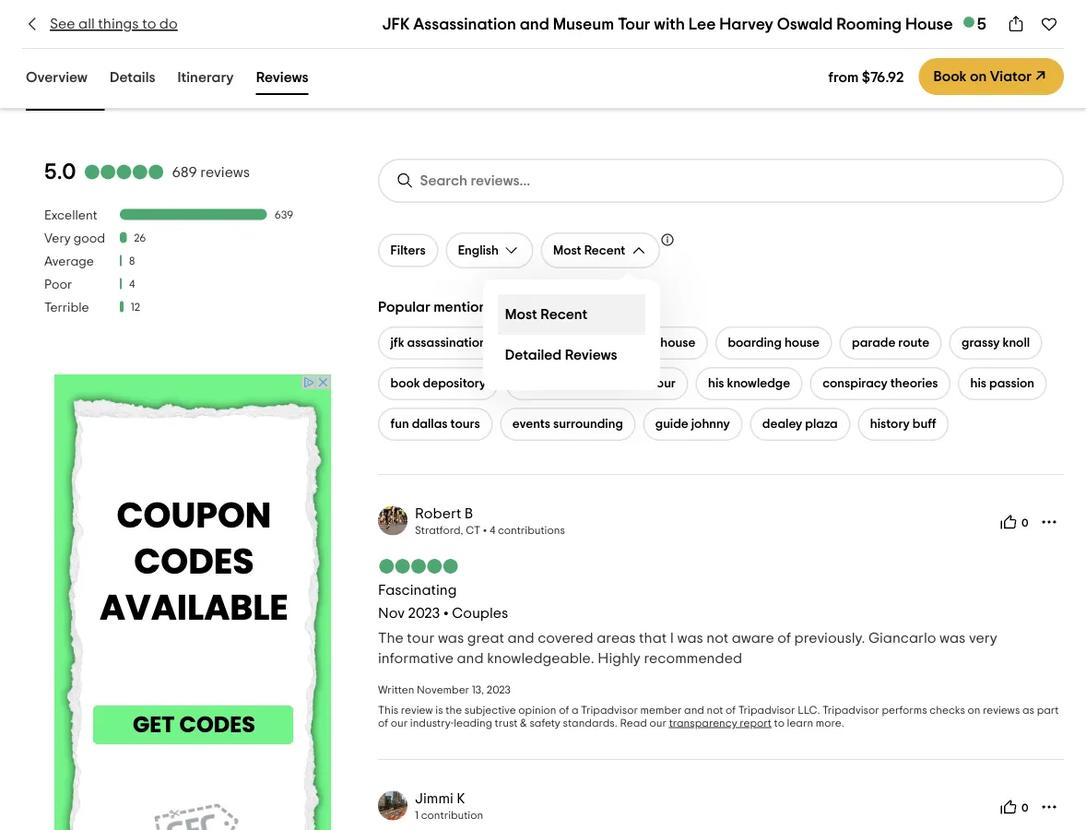 Task type: vqa. For each thing, say whether or not it's contained in the screenshot.
with at the top of the page
yes



Task type: locate. For each thing, give the bounding box(es) containing it.
2 was from the left
[[678, 631, 704, 646]]

tab list containing reviews
[[0, 67, 1087, 114]]

2 0 button from the top
[[995, 792, 1035, 822]]

1
[[415, 810, 419, 821]]

couples
[[452, 606, 509, 621]]

open options menu image
[[1041, 513, 1059, 531]]

1 horizontal spatial to
[[775, 718, 785, 729]]

english button
[[446, 232, 534, 268]]

was down • in the bottom left of the page
[[438, 631, 464, 646]]

dallas
[[412, 418, 448, 431]]

nov
[[378, 606, 405, 621]]

parade
[[852, 337, 896, 350]]

1 vertical spatial reviews
[[984, 705, 1021, 716]]

q&a button
[[123, 71, 177, 111]]

1 vertical spatial great
[[467, 631, 505, 646]]

route
[[899, 337, 930, 350]]

contributions
[[498, 525, 565, 536]]

robert
[[415, 506, 462, 521]]

tab list
[[0, 61, 334, 99], [0, 67, 1087, 114]]

2 0 from the top
[[1022, 803, 1029, 814]]

reviews left as
[[984, 705, 1021, 716]]

0 horizontal spatial 4
[[129, 279, 135, 290]]

2 his from the left
[[971, 377, 987, 390]]

0 vertical spatial most
[[554, 244, 582, 257]]

this
[[378, 705, 399, 716]]

events surrounding
[[513, 418, 623, 431]]

list box
[[483, 280, 660, 390]]

2 horizontal spatial tour
[[652, 377, 676, 390]]

4 right ct
[[490, 525, 496, 536]]

2 house from the left
[[785, 337, 820, 350]]

0 horizontal spatial was
[[438, 631, 464, 646]]

0 left open options menu image
[[1022, 803, 1029, 814]]

house inside boarding house button
[[785, 337, 820, 350]]

to left learn
[[775, 718, 785, 729]]

1 vertical spatial 4
[[490, 525, 496, 536]]

0 button for jimmi k
[[995, 792, 1035, 822]]

1 his from the left
[[709, 377, 725, 390]]

his left 'passion'
[[971, 377, 987, 390]]

2 our from the left
[[650, 718, 667, 729]]

0 horizontal spatial reviews
[[201, 165, 250, 179]]

on
[[970, 69, 987, 84], [968, 705, 981, 716]]

jimmi k image
[[378, 791, 408, 821]]

0 button for robert b
[[995, 507, 1035, 537]]

1 0 from the top
[[1022, 518, 1029, 529]]

buff
[[913, 418, 937, 431]]

jfk
[[382, 16, 410, 32]]

our down 'member'
[[650, 718, 667, 729]]

passion
[[990, 377, 1035, 390]]

1 horizontal spatial great
[[519, 337, 551, 350]]

tour inside the tour was great and covered areas that i was not aware of previously. giancarlo was very informative and knowledgeable. highly recommended
[[407, 631, 435, 646]]

1 horizontal spatial most
[[554, 244, 582, 257]]

his for his passion
[[971, 377, 987, 390]]

house right boarding
[[785, 337, 820, 350]]

5.0 of 5 bubbles image
[[83, 165, 165, 179], [378, 559, 459, 574]]

reviews right the '689'
[[201, 165, 250, 179]]

his inside his knowledge button
[[709, 377, 725, 390]]

grassy
[[962, 337, 1001, 350]]

trust
[[495, 718, 518, 729]]

0 vertical spatial 4
[[129, 279, 135, 290]]

tripadvisor up standards.
[[581, 705, 638, 716]]

fascinating link
[[378, 583, 457, 597]]

recent inside most recent "dropdown button"
[[585, 244, 626, 257]]

q&a
[[127, 77, 173, 99]]

reviews button right itinerary button
[[252, 65, 312, 95]]

2023 left • in the bottom left of the page
[[408, 606, 440, 621]]

his for his knowledge
[[709, 377, 725, 390]]

0 vertical spatial 2023
[[408, 606, 440, 621]]

filter reviews element
[[44, 208, 341, 323]]

0 vertical spatial tour
[[554, 337, 578, 350]]

great up highly
[[519, 337, 551, 350]]

tripadvisor
[[581, 705, 638, 716], [739, 705, 796, 716], [823, 705, 880, 716]]

2023
[[408, 606, 440, 621], [487, 685, 511, 696]]

with
[[654, 16, 685, 32]]

reviews button
[[252, 65, 312, 95], [22, 71, 108, 111]]

book depository button
[[378, 367, 499, 400]]

house for boarding house
[[785, 337, 820, 350]]

on right checks
[[968, 705, 981, 716]]

was right i
[[678, 631, 704, 646]]

1 not from the top
[[707, 631, 729, 646]]

recent
[[585, 244, 626, 257], [541, 307, 588, 322]]

jimmi k 1 contribution
[[415, 791, 484, 821]]

reviews
[[256, 70, 309, 84], [26, 77, 105, 99], [565, 348, 618, 363]]

0 vertical spatial most recent
[[554, 244, 626, 257]]

689
[[172, 165, 197, 179]]

0 horizontal spatial reviews
[[26, 77, 105, 99]]

of right aware
[[778, 631, 792, 646]]

ct
[[466, 525, 481, 536]]

1 vertical spatial not
[[707, 705, 724, 716]]

4 inside 'filter reviews' element
[[129, 279, 135, 290]]

0 left open options menu icon
[[1022, 518, 1029, 529]]

safety
[[530, 718, 561, 729]]

transparency report link
[[669, 718, 772, 729]]

not inside this review is the subjective opinion of a tripadvisor member and not of tripadvisor llc. tripadvisor performs checks on reviews as part of our industry-leading trust & safety standards. read our
[[707, 705, 724, 716]]

from
[[829, 70, 859, 84]]

5.0
[[44, 161, 76, 183]]

1 tab list from the top
[[0, 61, 334, 99]]

reviews button down see
[[22, 71, 108, 111]]

mentions
[[434, 299, 494, 314]]

popular
[[378, 299, 431, 314]]

november
[[417, 685, 470, 696]]

most recent
[[554, 244, 626, 257], [505, 307, 588, 322]]

of up transparency report link
[[726, 705, 736, 716]]

5.0 of 5 bubbles image left the '689'
[[83, 165, 165, 179]]

0 button left open options menu image
[[995, 792, 1035, 822]]

informative
[[378, 651, 454, 666]]

0 vertical spatial reviews
[[201, 165, 250, 179]]

2023 right the 13,
[[487, 685, 511, 696]]

stratford,
[[415, 525, 464, 536]]

0 vertical spatial great
[[519, 337, 551, 350]]

our down this
[[391, 718, 408, 729]]

reviews up recommend
[[565, 348, 618, 363]]

leading
[[454, 718, 493, 729]]

opinion
[[519, 705, 557, 716]]

12
[[131, 302, 140, 313]]

1 horizontal spatial 5.0 of 5 bubbles image
[[378, 559, 459, 574]]

2 vertical spatial tour
[[407, 631, 435, 646]]

house right rooming
[[661, 337, 696, 350]]

1 vertical spatial 0
[[1022, 803, 1029, 814]]

previously.
[[795, 631, 866, 646]]

museum
[[553, 16, 615, 32]]

0 horizontal spatial his
[[709, 377, 725, 390]]

1 horizontal spatial 2023
[[487, 685, 511, 696]]

not inside the tour was great and covered areas that i was not aware of previously. giancarlo was very informative and knowledgeable. highly recommended
[[707, 631, 729, 646]]

5.0 of 5 bubbles image up the 'fascinating' link
[[378, 559, 459, 574]]

his knowledge button
[[696, 367, 803, 400]]

0 horizontal spatial our
[[391, 718, 408, 729]]

1 horizontal spatial reviews
[[984, 705, 1021, 716]]

1 vertical spatial most
[[505, 307, 538, 322]]

tour right this
[[652, 377, 676, 390]]

0 horizontal spatial reviews button
[[22, 71, 108, 111]]

see
[[50, 17, 75, 31]]

was left very
[[940, 631, 966, 646]]

tripadvisor up transparency report to learn more.
[[739, 705, 796, 716]]

0 vertical spatial to
[[142, 17, 156, 31]]

tours
[[451, 418, 480, 431]]

parade route button
[[840, 327, 942, 360]]

2 horizontal spatial tripadvisor
[[823, 705, 880, 716]]

4 down the 8
[[129, 279, 135, 290]]

to left do
[[142, 17, 156, 31]]

most
[[554, 244, 582, 257], [505, 307, 538, 322]]

1 house from the left
[[661, 337, 696, 350]]

house inside rooming house button
[[661, 337, 696, 350]]

share image
[[1007, 15, 1026, 33]]

book on viator
[[934, 69, 1032, 84]]

1 vertical spatial tour
[[652, 377, 676, 390]]

most inside "dropdown button"
[[554, 244, 582, 257]]

1 vertical spatial 0 button
[[995, 792, 1035, 822]]

on right the book
[[970, 69, 987, 84]]

not up recommended on the bottom of the page
[[707, 631, 729, 646]]

1 vertical spatial on
[[968, 705, 981, 716]]

0 horizontal spatial tripadvisor
[[581, 705, 638, 716]]

great inside the tour was great and covered areas that i was not aware of previously. giancarlo was very informative and knowledgeable. highly recommended
[[467, 631, 505, 646]]

1 0 button from the top
[[995, 507, 1035, 537]]

great tour button
[[507, 327, 591, 360]]

0 horizontal spatial house
[[661, 337, 696, 350]]

see all things to do link
[[22, 14, 178, 34]]

1 horizontal spatial tripadvisor
[[739, 705, 796, 716]]

reviews down see
[[26, 77, 105, 99]]

his up johnny
[[709, 377, 725, 390]]

tripadvisor up the "more."
[[823, 705, 880, 716]]

jfk
[[391, 337, 405, 350]]

2 tab list from the top
[[0, 67, 1087, 114]]

2 not from the top
[[707, 705, 724, 716]]

tour up recommend
[[554, 337, 578, 350]]

1 horizontal spatial reviews button
[[252, 65, 312, 95]]

house
[[661, 337, 696, 350], [785, 337, 820, 350]]

lee
[[689, 16, 716, 32]]

this
[[629, 377, 649, 390]]

fun dallas tours button
[[378, 408, 493, 441]]

save to a trip image
[[1041, 15, 1059, 33]]

0 horizontal spatial most
[[505, 307, 538, 322]]

not up transparency report link
[[707, 705, 724, 716]]

1 horizontal spatial tour
[[554, 337, 578, 350]]

b
[[465, 506, 474, 521]]

and up transparency
[[685, 705, 705, 716]]

0 vertical spatial not
[[707, 631, 729, 646]]

and inside this review is the subjective opinion of a tripadvisor member and not of tripadvisor llc. tripadvisor performs checks on reviews as part of our industry-leading trust & safety standards. read our
[[685, 705, 705, 716]]

0 horizontal spatial tour
[[407, 631, 435, 646]]

1 vertical spatial most recent
[[505, 307, 588, 322]]

0 horizontal spatial 2023
[[408, 606, 440, 621]]

4
[[129, 279, 135, 290], [490, 525, 496, 536]]

0 vertical spatial 0 button
[[995, 507, 1035, 537]]

0 horizontal spatial 5.0 of 5 bubbles image
[[83, 165, 165, 179]]

8
[[129, 256, 135, 267]]

his inside the his passion button
[[971, 377, 987, 390]]

1 horizontal spatial our
[[650, 718, 667, 729]]

areas
[[597, 631, 636, 646]]

4 inside robert b stratford, ct 4 contributions
[[490, 525, 496, 536]]

boarding house button
[[716, 327, 833, 360]]

tour up informative
[[407, 631, 435, 646]]

to
[[142, 17, 156, 31], [775, 718, 785, 729]]

0 button left open options menu icon
[[995, 507, 1035, 537]]

0
[[1022, 518, 1029, 529], [1022, 803, 1029, 814]]

jfk assassination
[[391, 337, 487, 350]]

1 horizontal spatial was
[[678, 631, 704, 646]]

fascinating
[[378, 583, 457, 597]]

standards.
[[563, 718, 618, 729]]

recommended
[[644, 651, 743, 666]]

johnny
[[692, 418, 731, 431]]

most right english popup button
[[554, 244, 582, 257]]

jfk assassination and museum tour with lee harvey oswald rooming house
[[382, 16, 954, 32]]

average
[[44, 255, 94, 268]]

1 horizontal spatial his
[[971, 377, 987, 390]]

great down couples
[[467, 631, 505, 646]]

0 vertical spatial 0
[[1022, 518, 1029, 529]]

1 horizontal spatial house
[[785, 337, 820, 350]]

0 vertical spatial recent
[[585, 244, 626, 257]]

transparency
[[669, 718, 738, 729]]

most up great tour button
[[505, 307, 538, 322]]

and up the 13,
[[457, 651, 484, 666]]

0 horizontal spatial great
[[467, 631, 505, 646]]

0 horizontal spatial to
[[142, 17, 156, 31]]

2 horizontal spatial was
[[940, 631, 966, 646]]

reviews right itinerary
[[256, 70, 309, 84]]

0 vertical spatial 5.0 of 5 bubbles image
[[83, 165, 165, 179]]

tab list containing overview
[[0, 61, 334, 99]]

1 horizontal spatial 4
[[490, 525, 496, 536]]

on inside this review is the subjective opinion of a tripadvisor member and not of tripadvisor llc. tripadvisor performs checks on reviews as part of our industry-leading trust & safety standards. read our
[[968, 705, 981, 716]]



Task type: describe. For each thing, give the bounding box(es) containing it.
contribution
[[421, 810, 484, 821]]

list box containing most recent
[[483, 280, 660, 390]]

robert b stratford, ct 4 contributions
[[415, 506, 565, 536]]

of left a
[[559, 705, 569, 716]]

viator
[[991, 69, 1032, 84]]

all
[[78, 17, 95, 31]]

tour for the
[[407, 631, 435, 646]]

the
[[446, 705, 462, 716]]

the tour was great and covered areas that i was not aware of previously. giancarlo was very informative and knowledgeable. highly recommended
[[378, 631, 998, 666]]

reviews inside this review is the subjective opinion of a tripadvisor member and not of tripadvisor llc. tripadvisor performs checks on reviews as part of our industry-leading trust & safety standards. read our
[[984, 705, 1021, 716]]

fascinating nov 2023 • couples
[[378, 583, 509, 621]]

highly recommend this tour button
[[506, 367, 689, 400]]

very good
[[44, 232, 105, 245]]

this review is the subjective opinion of a tripadvisor member and not of tripadvisor llc. tripadvisor performs checks on reviews as part of our industry-leading trust & safety standards. read our
[[378, 705, 1060, 729]]

search image
[[396, 172, 415, 190]]

robert b image
[[378, 506, 408, 536]]

highly
[[519, 377, 554, 390]]

knowledge
[[727, 377, 791, 390]]

639
[[275, 210, 293, 221]]

2023 inside fascinating nov 2023 • couples
[[408, 606, 440, 621]]

theories
[[891, 377, 939, 390]]

3 was from the left
[[940, 631, 966, 646]]

terrible
[[44, 301, 89, 314]]

aware
[[732, 631, 775, 646]]

3 tripadvisor from the left
[[823, 705, 880, 716]]

written
[[378, 685, 415, 696]]

highly recommend this tour
[[519, 377, 676, 390]]

overview button
[[22, 65, 91, 95]]

0 for robert b
[[1022, 518, 1029, 529]]

0 for jimmi k
[[1022, 803, 1029, 814]]

review
[[401, 705, 433, 716]]

book depository
[[391, 377, 486, 390]]

dealey plaza button
[[750, 408, 851, 441]]

book
[[934, 69, 967, 84]]

report
[[740, 718, 772, 729]]

written november 13, 2023
[[378, 685, 511, 696]]

1 vertical spatial recent
[[541, 307, 588, 322]]

conspiracy theories button
[[811, 367, 951, 400]]

covered
[[538, 631, 594, 646]]

1 horizontal spatial reviews
[[256, 70, 309, 84]]

guide johnny button
[[643, 408, 743, 441]]

advertisement region
[[54, 375, 331, 830]]

5
[[978, 16, 987, 32]]

jimmi k link
[[415, 791, 465, 806]]

history
[[871, 418, 910, 431]]

checks
[[930, 705, 966, 716]]

•
[[443, 606, 449, 621]]

his passion button
[[959, 367, 1048, 400]]

conspiracy
[[823, 377, 888, 390]]

his passion
[[971, 377, 1035, 390]]

llc.
[[798, 705, 820, 716]]

2 tripadvisor from the left
[[739, 705, 796, 716]]

1 tripadvisor from the left
[[581, 705, 638, 716]]

guide johnny
[[656, 418, 731, 431]]

of down this
[[378, 718, 388, 729]]

harvey
[[720, 16, 774, 32]]

2 horizontal spatial reviews
[[565, 348, 618, 363]]

do
[[159, 17, 178, 31]]

itinerary button
[[174, 65, 238, 95]]

tour for great
[[554, 337, 578, 350]]

from $76.92
[[829, 70, 905, 84]]

very
[[970, 631, 998, 646]]

1 vertical spatial to
[[775, 718, 785, 729]]

good
[[74, 232, 105, 245]]

parade route
[[852, 337, 930, 350]]

his knowledge
[[709, 377, 791, 390]]

&
[[520, 718, 527, 729]]

1 vertical spatial 2023
[[487, 685, 511, 696]]

0 vertical spatial on
[[970, 69, 987, 84]]

excellent
[[44, 209, 97, 222]]

689 reviews
[[172, 165, 250, 179]]

assassination
[[414, 16, 517, 32]]

details
[[110, 70, 156, 84]]

dealey
[[763, 418, 803, 431]]

overview
[[26, 70, 88, 84]]

depository
[[423, 377, 486, 390]]

robert b link
[[415, 506, 474, 521]]

1 vertical spatial 5.0 of 5 bubbles image
[[378, 559, 459, 574]]

popular mentions
[[378, 299, 494, 314]]

detailed
[[505, 348, 562, 363]]

read
[[620, 718, 648, 729]]

1 our from the left
[[391, 718, 408, 729]]

Search search field
[[420, 172, 574, 190]]

assassination
[[407, 337, 487, 350]]

rooming
[[837, 16, 902, 32]]

see all things to do
[[50, 17, 178, 31]]

book
[[391, 377, 420, 390]]

that
[[639, 631, 667, 646]]

knoll
[[1003, 337, 1031, 350]]

rooming house
[[610, 337, 696, 350]]

of inside the tour was great and covered areas that i was not aware of previously. giancarlo was very informative and knowledgeable. highly recommended
[[778, 631, 792, 646]]

subjective
[[465, 705, 516, 716]]

grassy knoll button
[[950, 327, 1043, 360]]

more.
[[816, 718, 845, 729]]

great inside button
[[519, 337, 551, 350]]

and left 'museum'
[[520, 16, 550, 32]]

rooming
[[610, 337, 658, 350]]

giancarlo
[[869, 631, 937, 646]]

a
[[572, 705, 579, 716]]

highly
[[598, 651, 641, 666]]

the
[[378, 631, 404, 646]]

and up knowledgeable. on the bottom of page
[[508, 631, 535, 646]]

rooming house button
[[598, 327, 708, 360]]

book on viator link
[[919, 58, 1065, 95]]

open options menu image
[[1041, 798, 1059, 816]]

filters button
[[378, 234, 438, 267]]

grassy knoll
[[962, 337, 1031, 350]]

part
[[1038, 705, 1060, 716]]

1 was from the left
[[438, 631, 464, 646]]

fun dallas tours
[[391, 418, 480, 431]]

oswald
[[778, 16, 833, 32]]

house for rooming house
[[661, 337, 696, 350]]

most recent inside "dropdown button"
[[554, 244, 626, 257]]



